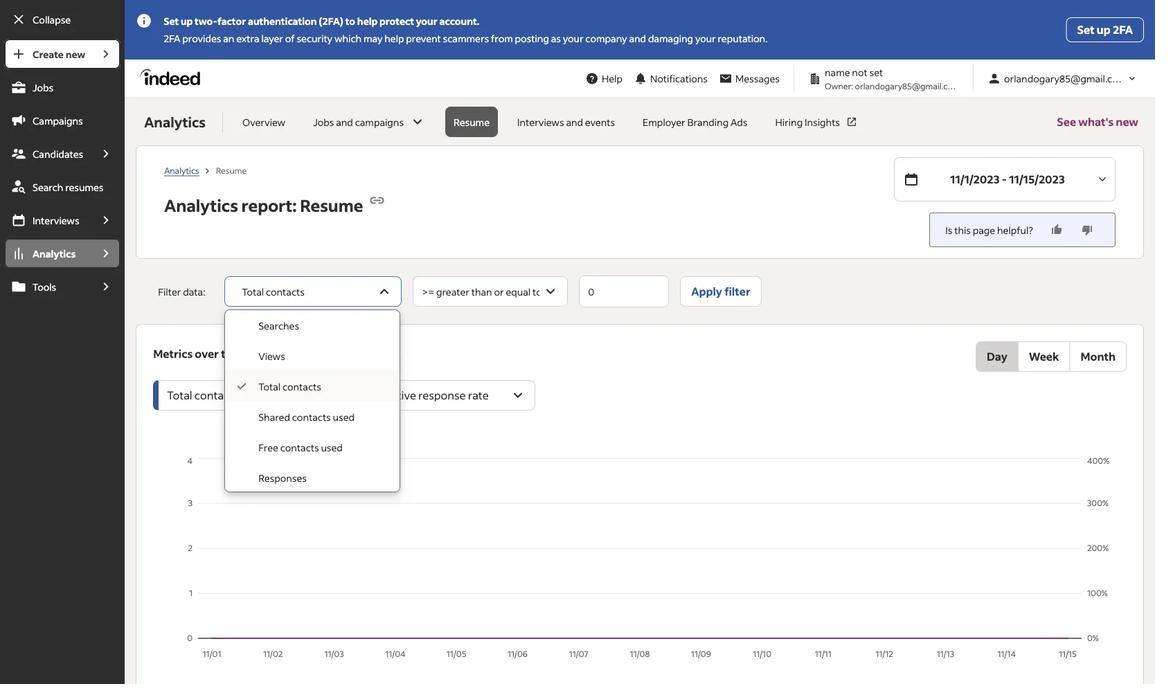 Task type: vqa. For each thing, say whether or not it's contained in the screenshot.
Performance
no



Task type: describe. For each thing, give the bounding box(es) containing it.
apply filter button
[[681, 276, 762, 307]]

day
[[987, 350, 1008, 364]]

and for jobs and campaigns
[[336, 116, 353, 128]]

metrics over time
[[153, 347, 245, 361]]

resume inside resume link
[[454, 116, 490, 128]]

helpful?
[[998, 224, 1034, 236]]

set up 2fa link
[[1067, 17, 1145, 42]]

total contacts inside total contacts popup button
[[242, 286, 305, 298]]

as
[[551, 32, 561, 45]]

campaigns link
[[4, 105, 121, 136]]

help
[[602, 72, 623, 85]]

equal
[[506, 286, 531, 298]]

contacts down total contacts option
[[292, 411, 331, 424]]

this page is helpful image
[[1051, 223, 1064, 237]]

1 horizontal spatial analytics link
[[164, 165, 199, 176]]

orlandogary85@gmail.com inside name not set owner: orlandogary85@gmail.com
[[856, 80, 961, 91]]

interviews for interviews and events
[[518, 116, 564, 128]]

messages link
[[714, 66, 786, 91]]

two-
[[195, 15, 218, 27]]

hiring
[[776, 116, 803, 128]]

jobs and campaigns button
[[305, 107, 435, 137]]

interviews and events link
[[509, 107, 624, 137]]

filter
[[725, 284, 751, 299]]

total contacts inside total contacts option
[[259, 381, 321, 393]]

and for interviews and events
[[566, 116, 584, 128]]

name not set owner: orlandogary85@gmail.com element
[[803, 65, 965, 92]]

help button
[[580, 66, 629, 91]]

apply filter
[[692, 284, 751, 299]]

reputation.
[[718, 32, 768, 45]]

total contacts option
[[225, 371, 400, 402]]

of
[[285, 32, 295, 45]]

or
[[494, 286, 504, 298]]

see
[[1058, 115, 1077, 129]]

time
[[221, 347, 245, 361]]

searches
[[259, 320, 299, 332]]

week
[[1030, 350, 1060, 364]]

campaigns
[[355, 116, 404, 128]]

set for set up 2fa
[[1078, 23, 1095, 37]]

damaging
[[649, 32, 694, 45]]

greater
[[437, 286, 470, 298]]

filter
[[158, 286, 181, 298]]

notifications
[[651, 72, 708, 85]]

>=
[[422, 286, 435, 298]]

metrics
[[153, 347, 193, 361]]

total inside popup button
[[242, 286, 264, 298]]

interviews for interviews
[[33, 214, 79, 227]]

to inside set up two-factor authentication (2fa) to help protect your account. 2fa provides an extra layer of security which may help prevent scammers from posting as your company and damaging your reputation.
[[346, 15, 356, 27]]

hiring insights link
[[767, 107, 867, 137]]

insights
[[805, 116, 841, 128]]

(2fa)
[[319, 15, 344, 27]]

is
[[946, 224, 953, 236]]

authentication
[[248, 15, 317, 27]]

posting
[[515, 32, 549, 45]]

prevent
[[406, 32, 441, 45]]

0 horizontal spatial your
[[416, 15, 438, 27]]

shared contacts used
[[259, 411, 355, 424]]

collapse button
[[4, 4, 121, 35]]

0 horizontal spatial help
[[357, 15, 378, 27]]

resumes
[[65, 181, 104, 193]]

what's
[[1079, 115, 1114, 129]]

than
[[472, 286, 492, 298]]

2 horizontal spatial your
[[696, 32, 716, 45]]

this page is not helpful image
[[1081, 223, 1095, 237]]

messages
[[736, 72, 780, 85]]

views
[[259, 350, 285, 363]]

overview link
[[234, 107, 294, 137]]

>= greater than or equal to button
[[413, 276, 568, 307]]

0 horizontal spatial resume
[[216, 165, 247, 176]]

interviews link
[[4, 205, 92, 236]]

see what's new
[[1058, 115, 1139, 129]]

apply
[[692, 284, 723, 299]]

-
[[1003, 172, 1008, 186]]

11/1/2023 - 11/15/2023
[[951, 172, 1066, 186]]

total contacts button
[[225, 276, 402, 307]]

interviews and events
[[518, 116, 615, 128]]

factor
[[218, 15, 246, 27]]

1 horizontal spatial 2fa
[[1114, 23, 1134, 37]]

11/1/2023
[[951, 172, 1000, 186]]

analytics report: resume
[[164, 195, 363, 216]]

set
[[870, 66, 884, 79]]

security
[[297, 32, 333, 45]]

and inside set up two-factor authentication (2fa) to help protect your account. 2fa provides an extra layer of security which may help prevent scammers from posting as your company and damaging your reputation.
[[630, 32, 647, 45]]

owner:
[[825, 80, 854, 91]]

contacts right free
[[280, 442, 319, 454]]

report:
[[242, 195, 297, 216]]

collapse
[[33, 13, 71, 26]]

1 vertical spatial analytics link
[[4, 238, 92, 269]]

used for free contacts used
[[321, 442, 343, 454]]

2fa inside set up two-factor authentication (2fa) to help protect your account. 2fa provides an extra layer of security which may help prevent scammers from posting as your company and damaging your reputation.
[[164, 32, 181, 45]]

not
[[853, 66, 868, 79]]

show shareable url image
[[369, 192, 386, 209]]

create
[[33, 48, 64, 60]]



Task type: locate. For each thing, give the bounding box(es) containing it.
search resumes
[[33, 181, 104, 193]]

1 horizontal spatial orlandogary85@gmail.com
[[1005, 72, 1128, 85]]

0 vertical spatial analytics link
[[164, 165, 199, 176]]

create new link
[[4, 39, 92, 69]]

employer
[[643, 116, 686, 128]]

0 horizontal spatial new
[[66, 48, 85, 60]]

name
[[825, 66, 851, 79]]

tools link
[[4, 272, 92, 302]]

create new
[[33, 48, 85, 60]]

contacts up shared contacts used
[[283, 381, 321, 393]]

to right equal
[[533, 286, 542, 298]]

0 horizontal spatial 2fa
[[164, 32, 181, 45]]

0 horizontal spatial jobs
[[33, 81, 53, 94]]

orlandogary85@gmail.com inside popup button
[[1005, 72, 1128, 85]]

search resumes link
[[4, 172, 121, 202]]

0 horizontal spatial interviews
[[33, 214, 79, 227]]

0 horizontal spatial set
[[164, 15, 179, 27]]

jobs link
[[4, 72, 121, 103]]

0 horizontal spatial to
[[346, 15, 356, 27]]

set for set up two-factor authentication (2fa) to help protect your account. 2fa provides an extra layer of security which may help prevent scammers from posting as your company and damaging your reputation.
[[164, 15, 179, 27]]

tools
[[33, 281, 56, 293]]

0 vertical spatial used
[[333, 411, 355, 424]]

used for shared contacts used
[[333, 411, 355, 424]]

up inside set up two-factor authentication (2fa) to help protect your account. 2fa provides an extra layer of security which may help prevent scammers from posting as your company and damaging your reputation.
[[181, 15, 193, 27]]

0 vertical spatial total contacts
[[242, 286, 305, 298]]

to up which at the top left of page
[[346, 15, 356, 27]]

analytics
[[144, 113, 206, 131], [164, 165, 199, 176], [164, 195, 238, 216], [33, 247, 76, 260]]

0 vertical spatial new
[[66, 48, 85, 60]]

notifications button
[[629, 63, 714, 94]]

help up may on the left top
[[357, 15, 378, 27]]

orlandogary85@gmail.com up see
[[1005, 72, 1128, 85]]

resume
[[454, 116, 490, 128], [216, 165, 247, 176], [300, 195, 363, 216]]

layer
[[262, 32, 283, 45]]

name not set owner: orlandogary85@gmail.com
[[825, 66, 961, 91]]

jobs inside button
[[313, 116, 334, 128]]

new inside "link"
[[66, 48, 85, 60]]

to inside 'popup button'
[[533, 286, 542, 298]]

see what's new button
[[1058, 98, 1139, 146]]

contacts inside popup button
[[266, 286, 305, 298]]

1 vertical spatial resume
[[216, 165, 247, 176]]

candidates
[[33, 148, 83, 160]]

1 vertical spatial used
[[321, 442, 343, 454]]

set inside set up two-factor authentication (2fa) to help protect your account. 2fa provides an extra layer of security which may help prevent scammers from posting as your company and damaging your reputation.
[[164, 15, 179, 27]]

extra
[[236, 32, 260, 45]]

2 horizontal spatial resume
[[454, 116, 490, 128]]

branding
[[688, 116, 729, 128]]

region
[[153, 455, 1128, 663]]

jobs inside 'link'
[[33, 81, 53, 94]]

contacts up searches
[[266, 286, 305, 298]]

jobs and campaigns
[[313, 116, 404, 128]]

1 horizontal spatial to
[[533, 286, 542, 298]]

11/15/2023
[[1010, 172, 1066, 186]]

set up 2fa
[[1078, 23, 1134, 37]]

jobs left campaigns
[[313, 116, 334, 128]]

hiring insights
[[776, 116, 841, 128]]

2 vertical spatial resume
[[300, 195, 363, 216]]

to
[[346, 15, 356, 27], [533, 286, 542, 298]]

orlandogary85@gmail.com button
[[983, 66, 1145, 91]]

menu bar containing create new
[[0, 39, 125, 685]]

up for 2fa
[[1098, 23, 1111, 37]]

0 vertical spatial to
[[346, 15, 356, 27]]

jobs for jobs and campaigns
[[313, 116, 334, 128]]

jobs for jobs
[[33, 81, 53, 94]]

set up orlandogary85@gmail.com popup button
[[1078, 23, 1095, 37]]

your right the damaging
[[696, 32, 716, 45]]

up up orlandogary85@gmail.com popup button
[[1098, 23, 1111, 37]]

page
[[973, 224, 996, 236]]

over
[[195, 347, 219, 361]]

and inside button
[[336, 116, 353, 128]]

your right as
[[563, 32, 584, 45]]

from
[[491, 32, 513, 45]]

new
[[66, 48, 85, 60], [1117, 115, 1139, 129]]

set left two-
[[164, 15, 179, 27]]

2fa
[[1114, 23, 1134, 37], [164, 32, 181, 45]]

1 horizontal spatial help
[[385, 32, 404, 45]]

jobs down create new "link"
[[33, 81, 53, 94]]

1 vertical spatial total
[[259, 381, 281, 393]]

employer branding ads
[[643, 116, 748, 128]]

free contacts used
[[259, 442, 343, 454]]

ads
[[731, 116, 748, 128]]

interviews down search resumes link
[[33, 214, 79, 227]]

1 horizontal spatial jobs
[[313, 116, 334, 128]]

0 vertical spatial help
[[357, 15, 378, 27]]

0 vertical spatial resume
[[454, 116, 490, 128]]

and
[[630, 32, 647, 45], [336, 116, 353, 128], [566, 116, 584, 128]]

candidates link
[[4, 139, 92, 169]]

contacts inside option
[[283, 381, 321, 393]]

1 horizontal spatial up
[[1098, 23, 1111, 37]]

month
[[1081, 350, 1116, 364]]

your
[[416, 15, 438, 27], [563, 32, 584, 45], [696, 32, 716, 45]]

is this page helpful?
[[946, 224, 1034, 236]]

which
[[335, 32, 362, 45]]

used down vs.
[[333, 411, 355, 424]]

0 vertical spatial total
[[242, 286, 264, 298]]

new inside button
[[1117, 115, 1139, 129]]

0 horizontal spatial orlandogary85@gmail.com
[[856, 80, 961, 91]]

1 horizontal spatial set
[[1078, 23, 1095, 37]]

responses
[[259, 472, 307, 485]]

new right the what's
[[1117, 115, 1139, 129]]

1 vertical spatial jobs
[[313, 116, 334, 128]]

1 vertical spatial interviews
[[33, 214, 79, 227]]

events
[[585, 116, 615, 128]]

searches option
[[225, 310, 400, 341]]

new right create
[[66, 48, 85, 60]]

1 vertical spatial to
[[533, 286, 542, 298]]

0 horizontal spatial analytics link
[[4, 238, 92, 269]]

used down shared contacts used
[[321, 442, 343, 454]]

total contacts up searches
[[242, 286, 305, 298]]

overview
[[243, 116, 286, 128]]

up left two-
[[181, 15, 193, 27]]

1 vertical spatial help
[[385, 32, 404, 45]]

1 horizontal spatial resume
[[300, 195, 363, 216]]

may
[[364, 32, 383, 45]]

analytics link
[[164, 165, 199, 176], [4, 238, 92, 269]]

this
[[955, 224, 971, 236]]

and left campaigns
[[336, 116, 353, 128]]

your up prevent
[[416, 15, 438, 27]]

1 horizontal spatial new
[[1117, 115, 1139, 129]]

1 horizontal spatial and
[[566, 116, 584, 128]]

total inside option
[[259, 381, 281, 393]]

list box containing searches
[[225, 310, 400, 493]]

free
[[259, 442, 278, 454]]

jobs
[[33, 81, 53, 94], [313, 116, 334, 128]]

total down views on the left bottom of page
[[259, 381, 281, 393]]

search
[[33, 181, 63, 193]]

interviews
[[518, 116, 564, 128], [33, 214, 79, 227]]

list box
[[225, 310, 400, 493]]

set up two-factor authentication (2fa) to help protect your account. 2fa provides an extra layer of security which may help prevent scammers from posting as your company and damaging your reputation.
[[164, 15, 768, 45]]

1 vertical spatial total contacts
[[259, 381, 321, 393]]

orlandogary85@gmail.com
[[1005, 72, 1128, 85], [856, 80, 961, 91]]

Resume Filter Input number field
[[580, 276, 669, 307]]

orlandogary85@gmail.com down set
[[856, 80, 961, 91]]

filter data:
[[158, 286, 205, 298]]

indeed home image
[[140, 69, 207, 86]]

shared
[[259, 411, 290, 424]]

campaigns
[[33, 114, 83, 127]]

up
[[181, 15, 193, 27], [1098, 23, 1111, 37]]

up for two-
[[181, 15, 193, 27]]

interviews left "events"
[[518, 116, 564, 128]]

total contacts up shared
[[259, 381, 321, 393]]

set
[[164, 15, 179, 27], [1078, 23, 1095, 37]]

scammers
[[443, 32, 489, 45]]

1 horizontal spatial interviews
[[518, 116, 564, 128]]

protect
[[380, 15, 414, 27]]

0 horizontal spatial and
[[336, 116, 353, 128]]

0 vertical spatial jobs
[[33, 81, 53, 94]]

provides
[[182, 32, 221, 45]]

>= greater than or equal to
[[422, 286, 542, 298]]

0 vertical spatial interviews
[[518, 116, 564, 128]]

used
[[333, 411, 355, 424], [321, 442, 343, 454]]

and left "events"
[[566, 116, 584, 128]]

help down protect
[[385, 32, 404, 45]]

total up searches
[[242, 286, 264, 298]]

2 horizontal spatial and
[[630, 32, 647, 45]]

menu bar
[[0, 39, 125, 685]]

1 horizontal spatial your
[[563, 32, 584, 45]]

account.
[[440, 15, 480, 27]]

and right "company"
[[630, 32, 647, 45]]

1 vertical spatial new
[[1117, 115, 1139, 129]]

data:
[[183, 286, 205, 298]]

0 horizontal spatial up
[[181, 15, 193, 27]]



